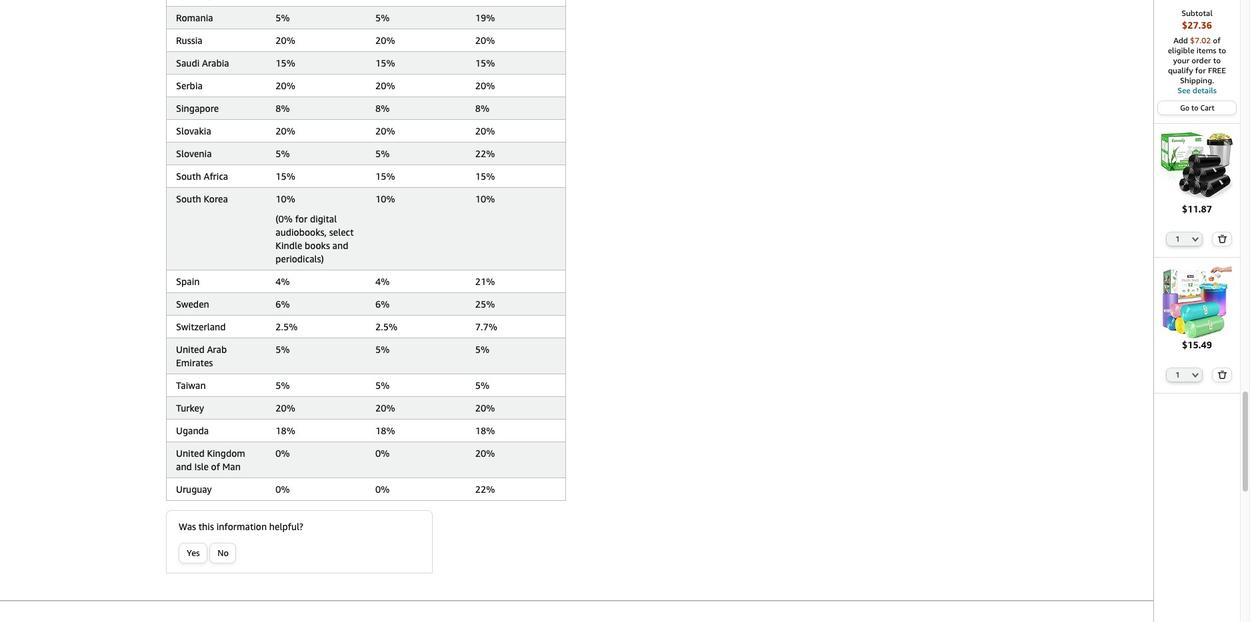 Task type: vqa. For each thing, say whether or not it's contained in the screenshot.


Task type: locate. For each thing, give the bounding box(es) containing it.
for up audiobooks,
[[295, 214, 308, 225]]

2 horizontal spatial 10%
[[475, 194, 495, 205]]

dropdown image left delete icon
[[1193, 236, 1199, 242]]

for
[[1196, 65, 1206, 75], [295, 214, 308, 225]]

2 4% from the left
[[375, 276, 390, 288]]

2 south from the top
[[176, 194, 201, 205]]

to inside the go to cart link
[[1192, 103, 1199, 112]]

0 vertical spatial dropdown image
[[1193, 236, 1199, 242]]

0 horizontal spatial 18%
[[276, 426, 295, 437]]

1 1 from the top
[[1176, 234, 1180, 243]]

1.2 gallon/330pcs strong trash bags colorful clear garbage bags by teivio, bathroom trash can bin liners, small plastic bags for home office kitchen, multicolor image
[[1161, 266, 1234, 339]]

free
[[1208, 65, 1226, 75]]

1 vertical spatial 1
[[1176, 371, 1180, 380]]

russia
[[176, 35, 203, 46]]

subtotal $27.36
[[1182, 8, 1213, 31]]

20%
[[276, 35, 295, 46], [375, 35, 395, 46], [475, 35, 495, 46], [276, 80, 295, 92], [375, 80, 395, 92], [475, 80, 495, 92], [276, 126, 295, 137], [375, 126, 395, 137], [475, 126, 495, 137], [276, 403, 295, 414], [375, 403, 395, 414], [475, 403, 495, 414], [475, 448, 495, 460]]

18%
[[276, 426, 295, 437], [375, 426, 395, 437], [475, 426, 495, 437]]

united up isle
[[176, 448, 205, 460]]

united up emirates
[[176, 344, 205, 356]]

information
[[216, 522, 267, 533]]

15%
[[276, 58, 295, 69], [375, 58, 395, 69], [475, 58, 495, 69], [276, 171, 295, 182], [375, 171, 395, 182], [475, 171, 495, 182]]

0%
[[276, 448, 290, 460], [375, 448, 390, 460], [276, 484, 290, 496], [375, 484, 390, 496]]

0 horizontal spatial and
[[176, 462, 192, 473]]

dropdown image
[[1193, 236, 1199, 242], [1193, 373, 1199, 378]]

saudi
[[176, 58, 200, 69]]

united inside united kingdom and isle of man
[[176, 448, 205, 460]]

south for south africa
[[176, 171, 201, 182]]

0 vertical spatial 1
[[1176, 234, 1180, 243]]

1 vertical spatial united
[[176, 448, 205, 460]]

kingdom
[[207, 448, 245, 460]]

2 2.5% from the left
[[375, 322, 397, 333]]

1 dropdown image from the top
[[1193, 236, 1199, 242]]

1 for $15.49
[[1176, 371, 1180, 380]]

qualify
[[1168, 65, 1193, 75]]

to
[[1219, 45, 1226, 55], [1213, 55, 1221, 65], [1192, 103, 1199, 112]]

1 horizontal spatial 4%
[[375, 276, 390, 288]]

select
[[329, 227, 354, 238]]

1 horizontal spatial 10%
[[375, 194, 395, 205]]

1 united from the top
[[176, 344, 205, 356]]

22%
[[475, 148, 495, 160], [475, 484, 495, 496]]

south for south korea
[[176, 194, 201, 205]]

0 vertical spatial 22%
[[475, 148, 495, 160]]

1 left delete icon
[[1176, 234, 1180, 243]]

for left free in the right top of the page
[[1196, 65, 1206, 75]]

audiobooks,
[[276, 227, 327, 238]]

cart
[[1201, 103, 1215, 112]]

1 22% from the top
[[475, 148, 495, 160]]

1 horizontal spatial for
[[1196, 65, 1206, 75]]

eligible
[[1168, 45, 1195, 55]]

sweden
[[176, 299, 209, 310]]

helpful?
[[269, 522, 303, 533]]

0 horizontal spatial of
[[211, 462, 220, 473]]

2 dropdown image from the top
[[1193, 373, 1199, 378]]

1 vertical spatial for
[[295, 214, 308, 225]]

1 left delete image
[[1176, 371, 1180, 380]]

1 vertical spatial south
[[176, 194, 201, 205]]

1 for $11.87
[[1176, 234, 1180, 243]]

None submit
[[1213, 232, 1231, 246], [1213, 369, 1231, 382], [1213, 232, 1231, 246], [1213, 369, 1231, 382]]

0 vertical spatial and
[[332, 240, 348, 252]]

africa
[[204, 171, 228, 182]]

to right go
[[1192, 103, 1199, 112]]

0 vertical spatial for
[[1196, 65, 1206, 75]]

1 horizontal spatial 8%
[[375, 103, 390, 114]]

3 10% from the left
[[475, 194, 495, 205]]

1
[[1176, 234, 1180, 243], [1176, 371, 1180, 380]]

$27.36
[[1182, 19, 1212, 31]]

0 horizontal spatial 8%
[[276, 103, 290, 114]]

of right $7.02
[[1213, 35, 1221, 45]]

1 horizontal spatial 6%
[[375, 299, 390, 310]]

1 horizontal spatial and
[[332, 240, 348, 252]]

0 horizontal spatial 6%
[[276, 299, 290, 310]]

united arab emirates
[[176, 344, 227, 369]]

2 22% from the top
[[475, 484, 495, 496]]

0 vertical spatial south
[[176, 171, 201, 182]]

8%
[[276, 103, 290, 114], [375, 103, 390, 114], [475, 103, 490, 114]]

Yes submit
[[179, 544, 206, 564]]

and inside '(0% for digital audiobooks, select kindle books and periodicals)'
[[332, 240, 348, 252]]

7.7%
[[475, 322, 497, 333]]

for inside of eligible items to your order to qualify for free shipping.
[[1196, 65, 1206, 75]]

0 horizontal spatial 10%
[[276, 194, 295, 205]]

south
[[176, 171, 201, 182], [176, 194, 201, 205]]

1 horizontal spatial of
[[1213, 35, 1221, 45]]

21%
[[475, 276, 495, 288]]

uganda
[[176, 426, 209, 437]]

2 horizontal spatial 18%
[[475, 426, 495, 437]]

5%
[[276, 12, 290, 24], [375, 12, 390, 24], [276, 148, 290, 160], [375, 148, 390, 160], [276, 344, 290, 356], [375, 344, 390, 356], [475, 344, 490, 356], [276, 380, 290, 392], [375, 380, 390, 392], [475, 380, 490, 392]]

0 vertical spatial united
[[176, 344, 205, 356]]

6%
[[276, 299, 290, 310], [375, 299, 390, 310]]

of
[[1213, 35, 1221, 45], [211, 462, 220, 473]]

0 horizontal spatial for
[[295, 214, 308, 225]]

saudi arabia
[[176, 58, 229, 69]]

of right isle
[[211, 462, 220, 473]]

22% for 0%
[[475, 484, 495, 496]]

order
[[1192, 55, 1211, 65]]

dropdown image left delete image
[[1193, 373, 1199, 378]]

south down south africa
[[176, 194, 201, 205]]

0 horizontal spatial 4%
[[276, 276, 290, 288]]

4%
[[276, 276, 290, 288], [375, 276, 390, 288]]

1 6% from the left
[[276, 299, 290, 310]]

this
[[199, 522, 214, 533]]

united for and
[[176, 448, 205, 460]]

1 vertical spatial 22%
[[475, 484, 495, 496]]

1 18% from the left
[[276, 426, 295, 437]]

hommaly 1.2 gallon 240 pcs small black trash bags, strong garbage bags, bathroom trash can bin liners unscented, mini plastic bags for office, waste basket liner, fit 3,4.5,6 liters, 0.5,0.8,1,1.2 gal image
[[1161, 129, 1234, 202]]

delete image
[[1218, 371, 1227, 380]]

books
[[305, 240, 330, 252]]

1 horizontal spatial 18%
[[375, 426, 395, 437]]

2.5%
[[276, 322, 298, 333], [375, 322, 397, 333]]

10%
[[276, 194, 295, 205], [375, 194, 395, 205], [475, 194, 495, 205]]

go
[[1180, 103, 1190, 112]]

spain
[[176, 276, 200, 288]]

united inside united arab emirates
[[176, 344, 205, 356]]

1 vertical spatial dropdown image
[[1193, 373, 1199, 378]]

uruguay
[[176, 484, 212, 496]]

south down slovenia
[[176, 171, 201, 182]]

1 vertical spatial of
[[211, 462, 220, 473]]

2 horizontal spatial 8%
[[475, 103, 490, 114]]

1 vertical spatial and
[[176, 462, 192, 473]]

united
[[176, 344, 205, 356], [176, 448, 205, 460]]

0 vertical spatial of
[[1213, 35, 1221, 45]]

and left isle
[[176, 462, 192, 473]]

and
[[332, 240, 348, 252], [176, 462, 192, 473]]

2 united from the top
[[176, 448, 205, 460]]

south korea
[[176, 194, 228, 205]]

1 horizontal spatial 2.5%
[[375, 322, 397, 333]]

united kingdom and isle of man
[[176, 448, 245, 473]]

2 1 from the top
[[1176, 371, 1180, 380]]

items
[[1197, 45, 1217, 55]]

0 horizontal spatial 2.5%
[[276, 322, 298, 333]]

and down select
[[332, 240, 348, 252]]

dropdown image for $11.87
[[1193, 236, 1199, 242]]

1 south from the top
[[176, 171, 201, 182]]



Task type: describe. For each thing, give the bounding box(es) containing it.
3 8% from the left
[[475, 103, 490, 114]]

add $7.02
[[1174, 35, 1213, 45]]

kindle
[[276, 240, 302, 252]]

your
[[1173, 55, 1190, 65]]

$15.49
[[1182, 340, 1212, 351]]

and inside united kingdom and isle of man
[[176, 462, 192, 473]]

1 10% from the left
[[276, 194, 295, 205]]

shipping.
[[1180, 75, 1214, 85]]

no
[[218, 548, 229, 559]]

3 18% from the left
[[475, 426, 495, 437]]

switzerland
[[176, 322, 226, 333]]

of inside of eligible items to your order to qualify for free shipping.
[[1213, 35, 1221, 45]]

taiwan
[[176, 380, 206, 392]]

of inside united kingdom and isle of man
[[211, 462, 220, 473]]

2 8% from the left
[[375, 103, 390, 114]]

$7.02
[[1190, 35, 1211, 45]]

details
[[1193, 85, 1217, 95]]

periodicals)
[[276, 254, 324, 265]]

(0%
[[276, 214, 293, 225]]

$11.87
[[1182, 203, 1212, 214]]

2 10% from the left
[[375, 194, 395, 205]]

serbia
[[176, 80, 203, 92]]

was this information helpful?
[[179, 522, 303, 533]]

of eligible items to your order to qualify for free shipping.
[[1168, 35, 1226, 85]]

go to cart link
[[1158, 101, 1236, 115]]

22% for 5%
[[475, 148, 495, 160]]

2 18% from the left
[[375, 426, 395, 437]]

digital
[[310, 214, 337, 225]]

subtotal
[[1182, 8, 1213, 18]]

arabia
[[202, 58, 229, 69]]

singapore
[[176, 103, 219, 114]]

was
[[179, 522, 196, 533]]

arab
[[207, 344, 227, 356]]

1 2.5% from the left
[[276, 322, 298, 333]]

romania
[[176, 12, 213, 24]]

turkey
[[176, 403, 204, 414]]

for inside '(0% for digital audiobooks, select kindle books and periodicals)'
[[295, 214, 308, 225]]

25%
[[475, 299, 495, 310]]

yes
[[187, 548, 200, 559]]

see details
[[1178, 85, 1217, 95]]

slovenia
[[176, 148, 212, 160]]

No submit
[[210, 544, 235, 564]]

korea
[[204, 194, 228, 205]]

2 6% from the left
[[375, 299, 390, 310]]

to right items
[[1219, 45, 1226, 55]]

1 4% from the left
[[276, 276, 290, 288]]

man
[[222, 462, 241, 473]]

dropdown image for $15.49
[[1193, 373, 1199, 378]]

slovakia
[[176, 126, 211, 137]]

19%
[[475, 12, 495, 24]]

1 8% from the left
[[276, 103, 290, 114]]

to right order
[[1213, 55, 1221, 65]]

go to cart
[[1180, 103, 1215, 112]]

united for emirates
[[176, 344, 205, 356]]

emirates
[[176, 358, 213, 369]]

add
[[1174, 35, 1188, 45]]

see
[[1178, 85, 1191, 95]]

isle
[[194, 462, 209, 473]]

(0% for digital audiobooks, select kindle books and periodicals)
[[276, 214, 354, 265]]

see details link
[[1161, 85, 1234, 95]]

south africa
[[176, 171, 228, 182]]

delete image
[[1218, 234, 1227, 243]]



